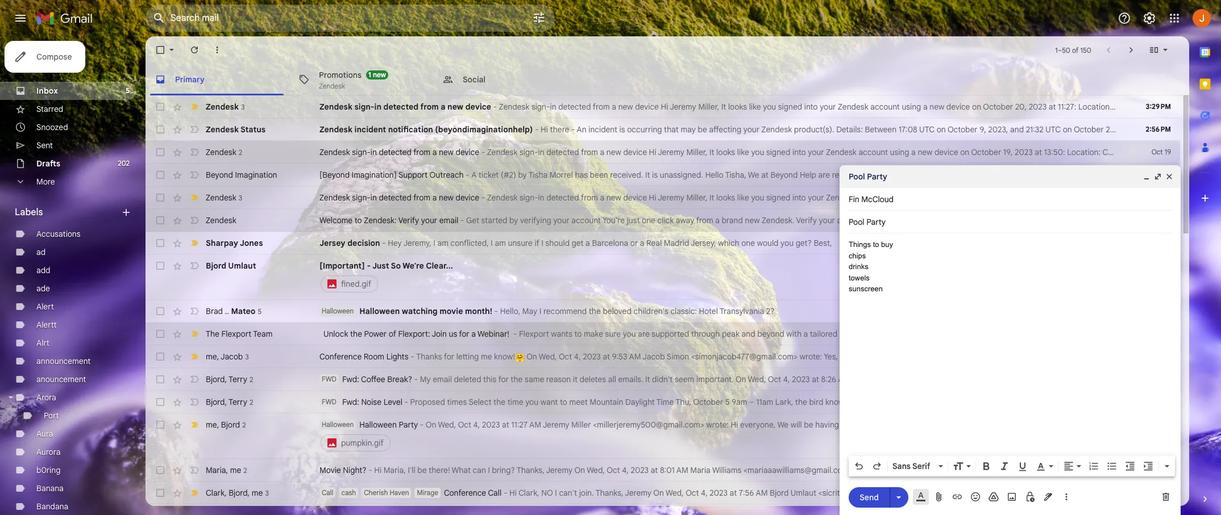Task type: describe. For each thing, give the bounding box(es) containing it.
zendesk status
[[206, 125, 266, 135]]

wrote: up the send
[[855, 466, 878, 476]]

conference call - hi clark, no i can't join. thanks, jeremy on wed, oct 4, 2023 at 7:56 am bjord umlaut <sicritbjordd@gmail.com> wrote: no grand idea was ever born in a conference, but a lot of foolish ideas
[[444, 489, 1191, 499]]

october left 19,
[[972, 147, 1002, 158]]

features!
[[956, 329, 988, 340]]

tisha,
[[726, 170, 747, 180]]

please
[[969, 420, 993, 431]]

1 vertical spatial with
[[787, 329, 802, 340]]

daylight
[[626, 398, 655, 408]]

oct right minimize image
[[1152, 171, 1163, 179]]

insert signature image
[[1043, 492, 1054, 503]]

oct left 8:01
[[607, 466, 620, 476]]

1 verify from the left
[[398, 216, 419, 226]]

halloween inside halloween halloween watching movie month! - hello, may i recommend the beloved children's classic: hotel transylvania 2?
[[322, 307, 354, 316]]

signed for 20,
[[779, 102, 803, 112]]

2 for row containing maria
[[244, 467, 247, 475]]

be right i'll
[[418, 466, 427, 476]]

jersey
[[320, 238, 346, 249]]

17 row from the top
[[146, 505, 1181, 516]]

4, inside cell
[[474, 420, 480, 431]]

been
[[590, 170, 608, 180]]

1 oct 4 from the top
[[1155, 466, 1172, 475]]

bjord down <mariaaawilliams@gmail.com>
[[770, 489, 789, 499]]

oct down movie night? - hi maria, i'll be there! what can i bring? thanks, jeremy on wed, oct 4, 2023 at 8:01 am maria williams <mariaaawilliams@gmail.com> wrote: hey everyone, just sending a friendly invitation for
[[686, 489, 699, 499]]

Subject field
[[849, 217, 1172, 228]]

flexport:
[[398, 329, 430, 340]]

2 horizontal spatial and
[[1011, 125, 1024, 135]]

ticket
[[479, 170, 499, 180]]

bjord down sharpay
[[206, 261, 226, 271]]

power
[[364, 329, 387, 340]]

0 horizontal spatial we
[[748, 170, 760, 180]]

1 beyond from the left
[[206, 170, 233, 180]]

fin mccloud
[[849, 195, 894, 205]]

detected up an
[[559, 102, 591, 112]]

it left didn't
[[646, 375, 650, 385]]

at left 14:23:
[[1035, 193, 1042, 203]]

0 horizontal spatial us
[[449, 329, 457, 340]]

..
[[225, 306, 229, 317]]

2 utc from the left
[[1046, 125, 1061, 135]]

italic ‪(⌘i)‬ image
[[999, 461, 1011, 473]]

1 incident from the left
[[355, 125, 386, 135]]

2 horizontal spatial 5
[[726, 398, 730, 408]]

2 vertical spatial is
[[935, 216, 940, 226]]

united for angeles,
[[1177, 102, 1200, 112]]

wed, up join.
[[587, 466, 605, 476]]

auxiliary
[[1091, 398, 1121, 408]]

1 vertical spatial we
[[778, 420, 789, 431]]

0 horizontal spatial of
[[389, 329, 396, 340]]

unlock the power of flexport: join us for a webinar! - flexport wants to make sure you are supported through peak and beyond with a tailored webinar. also new offerings and features! join us prepare for black friday
[[320, 329, 1105, 340]]

1 vertical spatial united
[[1156, 147, 1179, 158]]

1 vertical spatial <sicritbjordd@gmail.com>
[[819, 489, 912, 499]]

bjord down did.
[[852, 375, 871, 385]]

jeremy right join.
[[625, 489, 652, 499]]

in down imagination]
[[371, 193, 377, 203]]

looks for zendesk sign-in detected from a new device hi jeremy miller, it looks like you signed into your zendesk account using a new device on october 18, 2023 at 14:23: location: san diego, ca, united states
[[717, 193, 736, 203]]

more options image
[[1064, 492, 1070, 503]]

1 oct 19 from the top
[[1152, 148, 1172, 156]]

drinks
[[849, 263, 869, 271]]

compartmental
[[878, 398, 934, 408]]

on wed, oct 4, 2023 at 9:53 am jacob simon <simonjacob477@gmail.com> wrote: yes, i did. on wed, aug 2, 2023 at 8:30 pm jeremy miller <millerjeremy500@gmail.com>
[[525, 352, 1139, 362]]

email inside cell
[[1118, 420, 1137, 431]]

will
[[791, 420, 802, 431]]

to right out
[[880, 170, 888, 180]]

1 horizontal spatial miller
[[1006, 352, 1025, 362]]

to left zendesk:
[[355, 216, 362, 226]]

1 4 from the top
[[1168, 466, 1172, 475]]

party
[[914, 420, 934, 431]]

jeremy down that
[[658, 147, 685, 158]]

brad
[[206, 306, 223, 317]]

promotions, one new message, tab
[[289, 64, 433, 96]]

clark
[[206, 488, 225, 499]]

halloween inside halloween halloween party - on wed, oct 4, 2023 at 11:27 am jeremy miller <millerjeremy500@gmail.com> wrote: hi everyone, we will be having an office halloween party on 10/31. please submit your costume ideas in this email
[[322, 421, 354, 429]]

3 inside me , jacob 3
[[245, 353, 249, 361]]

sign- up imagination]
[[352, 147, 371, 158]]

1 2023, from the left
[[989, 125, 1009, 135]]

to right known
[[851, 398, 859, 408]]

2 horizontal spatial are
[[933, 170, 944, 180]]

21:32
[[1026, 125, 1044, 135]]

0 vertical spatial this
[[484, 375, 497, 385]]

13:50:
[[1045, 147, 1066, 158]]

tab list inside main content
[[146, 64, 1190, 96]]

miller, for zendesk sign-in detected from a new device hi jeremy miller, it looks like you signed into your zendesk account using a new device on october 18, 2023 at 14:23: location: san diego, ca, united states
[[687, 193, 708, 203]]

me down the the
[[206, 352, 217, 362]]

2 for 6th row from the bottom
[[250, 376, 253, 384]]

arora link
[[36, 393, 56, 403]]

the left the 'beloved'
[[589, 307, 601, 317]]

hello
[[706, 170, 724, 180]]

like for 19,
[[738, 147, 750, 158]]

party inside cell
[[399, 420, 418, 431]]

like right you'd
[[1044, 170, 1056, 180]]

begin
[[1090, 170, 1110, 180]]

on right 🤗 image
[[527, 352, 537, 362]]

0 horizontal spatial maria
[[206, 466, 226, 476]]

for up - thanks for letting me know!
[[459, 329, 470, 340]]

drafts link
[[36, 159, 60, 169]]

for left black
[[1048, 329, 1059, 340]]

at left 8:30
[[937, 352, 944, 362]]

any
[[946, 170, 959, 180]]

1 flexport from the left
[[222, 329, 251, 340]]

i right conflicted,
[[491, 238, 493, 249]]

promotions
[[319, 70, 362, 80]]

5 inside labels navigation
[[126, 86, 130, 95]]

social tab
[[433, 64, 577, 96]]

2 horizontal spatial of
[[1136, 489, 1144, 499]]

you down zendesk incident notification (beyondimaginationhelp) - hi there - an incident is occurring that may be affecting your zendesk product(s). details: between 17:08 utc on october 9, 2023, and 21:32 utc on october 20, 2023, some bulk update api
[[752, 147, 765, 158]]

0 horizontal spatial and
[[742, 329, 756, 340]]

jersey,
[[691, 238, 716, 249]]

am right 11:27
[[530, 420, 541, 431]]

want
[[541, 398, 558, 408]]

0 vertical spatial <millerjeremy500@gmail.com>
[[1027, 352, 1139, 362]]

zendesk:
[[364, 216, 397, 226]]

account down fin
[[837, 216, 867, 226]]

on inside cell
[[936, 420, 945, 431]]

detected up zendesk:
[[379, 193, 412, 203]]

older image
[[1126, 44, 1138, 56]]

labels navigation
[[0, 36, 146, 516]]

into for 18,
[[793, 193, 806, 203]]

room
[[364, 352, 385, 362]]

, up clark , bjord , me 3
[[226, 466, 228, 476]]

2023 inside cell
[[482, 420, 500, 431]]

get
[[572, 238, 584, 249]]

jeremy up click
[[658, 193, 685, 203]]

toggle confidential mode image
[[1025, 492, 1036, 503]]

gmail image
[[36, 7, 98, 30]]

2023 up deletes
[[583, 352, 601, 362]]

zendesk 3 for zendesk sign-in detected from a new device - zendesk sign-in detected from a new device hi jeremy miller, it looks like you signed into your zendesk account using a new device on october 18, 2023 at 14:23: location: san diego, ca, united states
[[206, 193, 242, 203]]

🤗 image
[[515, 353, 525, 363]]

1 horizontal spatial everyone,
[[896, 466, 931, 476]]

office
[[853, 420, 873, 431]]

0 horizontal spatial umlaut
[[228, 261, 256, 271]]

ca, for diego,
[[1143, 193, 1156, 203]]

insert link ‪(⌘k)‬ image
[[952, 492, 963, 503]]

get?
[[796, 238, 812, 249]]

0 vertical spatial <sicritbjordd@gmail.com>
[[901, 375, 995, 385]]

bird
[[810, 398, 824, 408]]

more formatting options image
[[1162, 461, 1173, 473]]

7:56
[[739, 489, 754, 499]]

2 incident from the left
[[589, 125, 618, 135]]

there!
[[429, 466, 450, 476]]

me right the clark
[[252, 488, 263, 499]]

advanced search options image
[[528, 6, 551, 29]]

0 horizontal spatial hey
[[388, 238, 402, 249]]

jersey decision - hey jeremy, i am conflicted, i am unsure if i should get a barcelona or a real madrid jersey, which one would you get? best,
[[320, 238, 832, 249]]

undo ‪(⌘z)‬ image
[[854, 461, 865, 473]]

5 row from the top
[[146, 187, 1206, 209]]

am right 7:56
[[756, 489, 768, 499]]

made
[[1025, 398, 1046, 408]]

minimize image
[[1143, 172, 1152, 181]]

classic:
[[671, 307, 697, 317]]

like for 18,
[[738, 193, 750, 203]]

it for zendesk sign-in detected from a new device hi jeremy miller, it looks like you signed into your zendesk account using a new device on october 18, 2023 at 14:23: location: san diego, ca, united states
[[710, 193, 715, 203]]

1 vertical spatial has
[[1010, 398, 1023, 408]]

1 horizontal spatial hey
[[880, 466, 894, 476]]

0 horizontal spatial are
[[638, 329, 650, 340]]

0 vertical spatial if
[[905, 170, 909, 180]]

1 vertical spatial there
[[911, 170, 931, 180]]

united for diego,
[[1157, 193, 1181, 203]]

0 horizontal spatial thanks,
[[517, 466, 545, 476]]

0 horizontal spatial jacob
[[221, 352, 243, 362]]

bjord , terry 2 for fwd: coffee break?
[[206, 375, 253, 385]]

snoozed link
[[36, 122, 68, 133]]

lark,
[[776, 398, 794, 408]]

attach files image
[[934, 492, 945, 503]]

chips
[[849, 252, 866, 260]]

to right want
[[560, 398, 568, 408]]

fwd fwd: noise level - proposed times select the time you want to meet mountain daylight time thu, october 5 9am – 11am lark, the bird known to be a compartmental disaster by the fda, has made off with the auxiliary reactor
[[322, 398, 1149, 408]]

zendesk sign-in detected from a new device - zendesk sign-in detected from a new device hi jeremy miller, it looks like you signed into your zendesk account using a new device on october 18, 2023 at 14:23: location: san diego, ca, united states
[[320, 193, 1206, 203]]

0 vertical spatial email
[[439, 216, 459, 226]]

, down me , jacob 3
[[225, 375, 227, 385]]

proposed
[[410, 398, 445, 408]]

0 horizontal spatial 20,
[[1016, 102, 1027, 112]]

2023 up 'bird'
[[792, 375, 810, 385]]

more send options image
[[894, 492, 905, 504]]

account for zendesk sign-in detected from a new device hi jeremy miller, it looks like you signed into your zendesk account using a new device on october 20, 2023 at 11:27: location: los angeles, ca, united states
[[871, 102, 900, 112]]

fwd: for fwd: noise level
[[342, 398, 359, 408]]

row containing beyond imagination
[[146, 164, 1181, 187]]

zendesk incident notification (beyondimaginationhelp) - hi there - an incident is occurring that may be affecting your zendesk product(s). details: between 17:08 utc on october 9, 2023, and 21:32 utc on october 20, 2023, some bulk update api 
[[320, 125, 1222, 135]]

deleted
[[454, 375, 481, 385]]

underline ‪(⌘u)‬ image
[[1018, 462, 1029, 473]]

your
[[869, 216, 884, 226]]

1 join from the left
[[432, 329, 447, 340]]

1 vertical spatial states
[[1181, 147, 1204, 158]]

0 vertical spatial of
[[1073, 46, 1079, 54]]

3 row from the top
[[146, 141, 1204, 164]]

letting
[[456, 352, 479, 362]]

month!
[[465, 307, 493, 317]]

detected up notification
[[384, 102, 419, 112]]

i left should
[[542, 238, 544, 249]]

disaster
[[936, 398, 965, 408]]

2 oct 19 from the top
[[1152, 171, 1172, 179]]

on down support
[[961, 193, 970, 203]]

in right born in the bottom of the page
[[1045, 489, 1051, 499]]

into for 19,
[[793, 147, 806, 158]]

on down 8:01
[[654, 489, 664, 499]]

sign- down promotions, one new message, tab
[[355, 102, 375, 112]]

seem
[[675, 375, 695, 385]]

jeremy right pm
[[977, 352, 1004, 362]]

3 inside clark , bjord , me 3
[[265, 489, 269, 498]]

emails.
[[618, 375, 644, 385]]

grand
[[951, 489, 972, 499]]

0 horizontal spatial is
[[620, 125, 625, 135]]

having
[[816, 420, 840, 431]]

towels
[[849, 274, 870, 282]]

ever
[[1008, 489, 1024, 499]]

movie night? - hi maria, i'll be there! what can i bring? thanks, jeremy on wed, oct 4, 2023 at 8:01 am maria williams <mariaaawilliams@gmail.com> wrote: hey everyone, just sending a friendly invitation for
[[320, 466, 1062, 476]]

it for zendesk sign-in detected from a new device hi jeremy miller, it looks like you signed into your zendesk account using a new device on october 20, 2023 at 11:27: location: los angeles, ca, united states
[[722, 102, 726, 112]]

3 down beyond imagination
[[239, 194, 242, 202]]

make
[[584, 329, 603, 340]]

cell containing halloween party
[[320, 420, 1137, 454]]

sign- up tisha
[[520, 147, 538, 158]]

insert files using drive image
[[988, 492, 1000, 503]]

row containing brad
[[146, 300, 1181, 323]]

bjord down me , jacob 3
[[206, 375, 225, 385]]

product(s).
[[794, 125, 835, 135]]

row containing clark
[[146, 482, 1191, 505]]

location: for charlotte,
[[1068, 147, 1101, 158]]

alertt
[[36, 320, 57, 330]]

the left the same
[[511, 375, 523, 385]]

14 row from the top
[[146, 414, 1181, 460]]

meet
[[570, 398, 588, 408]]

11:27
[[511, 420, 528, 431]]

wed, inside cell
[[438, 420, 456, 431]]

help
[[800, 170, 817, 180]]

sharpay jones
[[206, 238, 263, 249]]

your up jeremy,
[[421, 216, 437, 226]]

primary tab
[[146, 64, 288, 96]]

19,
[[1004, 147, 1013, 158]]

1 horizontal spatial umlaut
[[791, 489, 817, 499]]

the left "fda,"
[[977, 398, 989, 408]]

search mail image
[[149, 8, 169, 28]]

2 2023, from the left
[[1120, 125, 1140, 135]]

am right 8:26 in the bottom of the page
[[838, 375, 850, 385]]

Message Body text field
[[849, 239, 1172, 453]]

hi inside cell
[[731, 420, 739, 431]]

bulk
[[1164, 125, 1179, 135]]

bjord up the me , bjord 2
[[206, 397, 225, 408]]

oct down 2:56 pm on the right of page
[[1152, 148, 1163, 156]]

status
[[241, 125, 266, 135]]

0 horizontal spatial call
[[322, 489, 334, 498]]

1 vertical spatial email
[[433, 375, 452, 385]]

18,
[[1004, 193, 1013, 203]]

your up best, at the right
[[819, 216, 835, 226]]

1 vertical spatial ideas
[[1172, 489, 1191, 499]]

your left pop out icon at the right top of the page
[[1129, 170, 1145, 180]]

indent less ‪(⌘[)‬ image
[[1125, 461, 1136, 473]]

account for zendesk sign-in detected from a new device hi jeremy miller, it looks like you signed into your zendesk account using a new device on october 18, 2023 at 14:23: location: san diego, ca, united states
[[859, 193, 888, 203]]

2 horizontal spatial with
[[1112, 170, 1127, 180]]

, down maria , me 2
[[225, 488, 227, 499]]

sign- down social 'tab'
[[532, 102, 550, 112]]

bandana link
[[36, 502, 68, 512]]

between
[[865, 125, 897, 135]]

wed, down 8:01
[[666, 489, 684, 499]]

i right the can
[[488, 466, 490, 476]]

bold ‪(⌘b)‬ image
[[981, 461, 992, 473]]

8:26
[[822, 375, 837, 385]]

you right sure
[[623, 329, 636, 340]]

bjord right the clark
[[229, 488, 248, 499]]

the left the time
[[494, 398, 506, 408]]

your down the product(s).
[[808, 147, 824, 158]]

oct down wants
[[559, 352, 572, 362]]

i right jeremy,
[[434, 238, 436, 249]]

starred link
[[36, 104, 63, 114]]

jeremy up can't
[[546, 466, 573, 476]]

in down tisha
[[538, 193, 545, 203]]

reason
[[546, 375, 571, 385]]

oct down the more formatting options image
[[1155, 489, 1166, 498]]

sharpay
[[206, 238, 238, 249]]

imagination]
[[352, 170, 397, 180]]

2 19 from the top
[[1165, 171, 1172, 179]]

for left letting
[[444, 352, 454, 362]]

formatting options toolbar
[[849, 457, 1176, 477]]

jeremy up may
[[670, 102, 697, 112]]

11 row from the top
[[146, 346, 1181, 369]]

1 utc from the left
[[920, 125, 935, 135]]

1 vertical spatial one
[[742, 238, 755, 249]]

october left 18,
[[972, 193, 1002, 203]]

at left 11:27:
[[1049, 102, 1056, 112]]

your up the product(s).
[[820, 102, 836, 112]]

party inside dialog
[[867, 172, 888, 182]]

invitation
[[1017, 466, 1049, 476]]

150
[[1081, 46, 1092, 54]]

send
[[860, 493, 879, 503]]

1 horizontal spatial maria
[[691, 466, 711, 476]]

it
[[573, 375, 578, 385]]

terry for fwd: coffee break?
[[229, 375, 247, 385]]

in down social 'tab'
[[550, 102, 557, 112]]

on up the 9,
[[973, 102, 982, 112]]

like for 20,
[[749, 102, 761, 112]]

to right "seems"
[[1047, 375, 1055, 385]]

0 vertical spatial has
[[575, 170, 588, 180]]

mirage
[[417, 489, 438, 498]]

conference for conference call - hi clark, no i can't join. thanks, jeremy on wed, oct 4, 2023 at 7:56 am bjord umlaut <sicritbjordd@gmail.com> wrote: no grand idea was ever born in a conference, but a lot of foolish ideas
[[444, 489, 486, 499]]

hotel
[[699, 307, 718, 317]]

4, down movie night? - hi maria, i'll be there! what can i bring? thanks, jeremy on wed, oct 4, 2023 at 8:01 am maria williams <mariaaawilliams@gmail.com> wrote: hey everyone, just sending a friendly invitation for
[[701, 489, 708, 499]]

using for 18,
[[890, 193, 910, 203]]

webinar!
[[478, 329, 510, 340]]

1 horizontal spatial are
[[819, 170, 830, 180]]

for down 13:50: on the right top of page
[[1058, 170, 1068, 180]]

3 up zendesk status
[[241, 103, 245, 111]]

i right may
[[540, 307, 542, 317]]

wrote: left no
[[914, 489, 937, 499]]

1 vertical spatial is
[[652, 170, 658, 180]]

drafts
[[36, 159, 60, 169]]

12 row from the top
[[146, 369, 1181, 391]]

account up get
[[572, 216, 601, 226]]

clear...
[[426, 261, 453, 271]]

select
[[469, 398, 492, 408]]

conference for conference room lights
[[320, 352, 362, 362]]

halloween up power
[[360, 307, 400, 317]]

0 vertical spatial by
[[518, 170, 527, 180]]

2 horizontal spatial umlaut
[[873, 375, 899, 385]]

, down the the
[[217, 352, 219, 362]]

ade
[[36, 284, 50, 294]]

unsure
[[508, 238, 533, 249]]

1 new
[[369, 70, 386, 79]]

pool party dialog
[[840, 166, 1181, 516]]

0 horizontal spatial one
[[642, 216, 656, 226]]



Task type: vqa. For each thing, say whether or not it's contained in the screenshot.


Task type: locate. For each thing, give the bounding box(es) containing it.
2 zendesk 3 from the top
[[206, 193, 242, 203]]

1 vertical spatial miller,
[[687, 147, 708, 158]]

in up imagination]
[[371, 147, 377, 158]]

one right which
[[742, 238, 755, 249]]

bulleted list ‪(⌘⇧8)‬ image
[[1107, 461, 1118, 473]]

0 horizontal spatial incident
[[355, 125, 386, 135]]

1 vertical spatial 20,
[[1106, 125, 1118, 135]]

2023 right 2,
[[917, 352, 935, 362]]

see
[[890, 170, 903, 180]]

2 inside zendesk 2
[[239, 148, 242, 157]]

miller, for zendesk sign-in detected from a new device hi jeremy miller, it looks like you signed into your zendesk account using a new device on october 19, 2023 at 13:50: location: charlotte, nc, united states
[[687, 147, 708, 158]]

your up should
[[554, 216, 570, 226]]

None search field
[[146, 5, 555, 32]]

more button
[[0, 173, 137, 191]]

oct 19 down 2:56 pm on the right of page
[[1152, 148, 1172, 156]]

<sicritbjordd@gmail.com> up disaster
[[901, 375, 995, 385]]

0 horizontal spatial <millerjeremy500@gmail.com>
[[593, 420, 705, 431]]

miller inside cell
[[572, 420, 591, 431]]

fwd: left noise
[[342, 398, 359, 408]]

2023,
[[989, 125, 1009, 135], [1120, 125, 1140, 135]]

oct right indent more ‪(⌘])‬ icon
[[1155, 466, 1166, 475]]

close image
[[1165, 172, 1174, 181]]

terry for fwd: noise level
[[229, 397, 247, 408]]

your inside cell
[[1022, 420, 1038, 431]]

did.
[[845, 352, 858, 362]]

(#2)
[[501, 170, 516, 180]]

incident right an
[[589, 125, 618, 135]]

discard draft ‪(⌘⇧d)‬ image
[[1161, 492, 1172, 503]]

join left "us"
[[990, 329, 1005, 340]]

insert photo image
[[1007, 492, 1018, 503]]

fwd inside fwd fwd: noise level - proposed times select the time you want to meet mountain daylight time thu, october 5 9am – 11am lark, the bird known to be a compartmental disaster by the fda, has made off with the auxiliary reactor
[[322, 398, 337, 407]]

0 horizontal spatial utc
[[920, 125, 935, 135]]

1 50 of 150
[[1056, 46, 1092, 54]]

1 horizontal spatial am
[[495, 238, 506, 249]]

0 vertical spatial fwd
[[322, 375, 337, 384]]

starred
[[36, 104, 63, 114]]

3 right the clark
[[265, 489, 269, 498]]

bjord
[[206, 261, 226, 271], [206, 375, 225, 385], [852, 375, 871, 385], [206, 397, 225, 408], [221, 420, 240, 430], [229, 488, 248, 499], [770, 489, 789, 499]]

on inside cell
[[426, 420, 437, 431]]

0 horizontal spatial has
[[575, 170, 588, 180]]

1 horizontal spatial just
[[933, 466, 948, 476]]

1 horizontal spatial join
[[990, 329, 1005, 340]]

0 vertical spatial ca,
[[1162, 102, 1175, 112]]

fwd for fwd: coffee break?
[[322, 375, 337, 384]]

1 horizontal spatial call
[[488, 489, 502, 499]]

for down know!
[[499, 375, 509, 385]]

ideas
[[1073, 420, 1092, 431], [1172, 489, 1191, 499]]

0 horizontal spatial with
[[787, 329, 802, 340]]

oct
[[1152, 148, 1163, 156], [1152, 171, 1163, 179], [559, 352, 572, 362], [768, 375, 782, 385], [458, 420, 471, 431], [607, 466, 620, 476], [1155, 466, 1166, 475], [686, 489, 699, 499], [1155, 489, 1166, 498]]

2 vertical spatial miller,
[[687, 193, 708, 203]]

on down proposed
[[426, 420, 437, 431]]

0 vertical spatial just
[[372, 261, 389, 271]]

using up see
[[890, 147, 910, 158]]

1 vertical spatial by
[[510, 216, 518, 226]]

can't
[[559, 489, 577, 499]]

detected up morrel
[[547, 147, 579, 158]]

so
[[391, 261, 401, 271]]

0 vertical spatial oct 19
[[1152, 148, 1172, 156]]

4, down select
[[474, 420, 480, 431]]

party left see
[[867, 172, 888, 182]]

this inside cell
[[1103, 420, 1116, 431]]

1 vertical spatial zendesk 3
[[206, 193, 242, 203]]

settings image
[[1143, 11, 1157, 25]]

looks down affecting
[[717, 147, 736, 158]]

1 horizontal spatial of
[[1073, 46, 1079, 54]]

1 vertical spatial of
[[389, 329, 396, 340]]

redo ‪(⌘y)‬ image
[[872, 461, 883, 473]]

some
[[1142, 125, 1162, 135]]

hey left jeremy,
[[388, 238, 402, 249]]

1 vertical spatial thanks,
[[596, 489, 624, 499]]

account for zendesk sign-in detected from a new device hi jeremy miller, it looks like you signed into your zendesk account using a new device on october 19, 2023 at 13:50: location: charlotte, nc, united states
[[859, 147, 888, 158]]

signed for 19,
[[767, 147, 791, 158]]

indent more ‪(⌘])‬ image
[[1143, 461, 1155, 473]]

maria , me 2
[[206, 466, 247, 476]]

thanks,
[[517, 466, 545, 476], [596, 489, 624, 499]]

bjord , terry 2 for fwd: noise level
[[206, 397, 253, 408]]

row containing maria
[[146, 460, 1181, 482]]

1 horizontal spatial conference
[[444, 489, 486, 499]]

0 horizontal spatial verify
[[398, 216, 419, 226]]

just inside cell
[[372, 261, 389, 271]]

2 oct 4 from the top
[[1155, 489, 1172, 498]]

1 vertical spatial party
[[399, 420, 418, 431]]

2023 down select
[[482, 420, 500, 431]]

2 am from the left
[[495, 238, 506, 249]]

at inside cell
[[502, 420, 509, 431]]

miller, for zendesk sign-in detected from a new device hi jeremy miller, it looks like you signed into your zendesk account using a new device on october 20, 2023 at 11:27: location: los angeles, ca, united states
[[699, 102, 720, 112]]

1 bjord , terry 2 from the top
[[206, 375, 253, 385]]

2 vertical spatial of
[[1136, 489, 1144, 499]]

1 horizontal spatial <millerjeremy500@gmail.com>
[[1027, 352, 1139, 362]]

may
[[523, 307, 538, 317]]

row containing sharpay jones
[[146, 232, 1181, 255]]

am up clear...
[[438, 238, 449, 249]]

1 horizontal spatial and
[[940, 329, 954, 340]]

main content
[[146, 36, 1222, 516]]

what
[[452, 466, 471, 476]]

brand
[[722, 216, 743, 226]]

of
[[1073, 46, 1079, 54], [389, 329, 396, 340], [1136, 489, 1144, 499]]

tab list containing promotions
[[146, 64, 1190, 96]]

1 vertical spatial 1
[[369, 70, 371, 79]]

2 for fifth row from the bottom of the page
[[250, 398, 253, 407]]

6 row from the top
[[146, 209, 1181, 232]]

clark , bjord , me 3
[[206, 488, 269, 499]]

account for get started by verifying your account you're just one click away from a brand new zendesk. verify your account your new account is beyondimaginationhelp.zendesk
[[903, 216, 933, 226]]

toggle split pane mode image
[[1149, 44, 1160, 56]]

wed, down times
[[438, 420, 456, 431]]

4 right indent more ‪(⌘])‬ icon
[[1168, 466, 1172, 475]]

location: for san
[[1067, 193, 1100, 203]]

0 horizontal spatial there
[[550, 125, 570, 135]]

4 row from the top
[[146, 164, 1181, 187]]

send button
[[849, 488, 890, 508]]

pumpkin.gif
[[341, 439, 384, 449]]

jeremy
[[670, 102, 697, 112], [658, 147, 685, 158], [658, 193, 685, 203], [977, 352, 1004, 362], [543, 420, 570, 431], [546, 466, 573, 476], [625, 489, 652, 499]]

4, up lark,
[[784, 375, 790, 385]]

0 horizontal spatial everyone,
[[741, 420, 776, 431]]

0 horizontal spatial party
[[399, 420, 418, 431]]

idea
[[974, 489, 990, 499]]

it for zendesk sign-in detected from a new device hi jeremy miller, it looks like you signed into your zendesk account using a new device on october 19, 2023 at 13:50: location: charlotte, nc, united states
[[710, 147, 715, 158]]

into for 20,
[[805, 102, 818, 112]]

cell containing [important] - just so we're clear...
[[320, 260, 1124, 295]]

1 vertical spatial this
[[1103, 420, 1116, 431]]

conflicted,
[[451, 238, 489, 249]]

13 row from the top
[[146, 391, 1181, 414]]

1 horizontal spatial one
[[742, 238, 755, 249]]

yes,
[[824, 352, 838, 362]]

oct inside cell
[[458, 420, 471, 431]]

2 vertical spatial 5
[[726, 398, 730, 408]]

2 bjord , terry 2 from the top
[[206, 397, 253, 408]]

row
[[146, 96, 1222, 118], [146, 118, 1222, 141], [146, 141, 1204, 164], [146, 164, 1181, 187], [146, 187, 1206, 209], [146, 209, 1181, 232], [146, 232, 1181, 255], [146, 255, 1181, 300], [146, 300, 1181, 323], [146, 323, 1181, 346], [146, 346, 1181, 369], [146, 369, 1181, 391], [146, 391, 1181, 414], [146, 414, 1181, 460], [146, 460, 1181, 482], [146, 482, 1191, 505], [146, 505, 1181, 516]]

and
[[1011, 125, 1024, 135], [742, 329, 756, 340], [940, 329, 954, 340]]

maria left the williams on the right bottom
[[691, 466, 711, 476]]

3
[[241, 103, 245, 111], [239, 194, 242, 202], [245, 353, 249, 361], [265, 489, 269, 498]]

16 row from the top
[[146, 482, 1191, 505]]

2 for 4th row from the bottom of the page
[[242, 421, 246, 430]]

0 vertical spatial conference
[[320, 352, 362, 362]]

zendesk inside promotions, one new message, tab
[[319, 82, 345, 90]]

me up clark , bjord , me 3
[[230, 466, 241, 476]]

but
[[1105, 489, 1117, 499]]

9am
[[732, 398, 748, 408]]

1 horizontal spatial verify
[[796, 216, 817, 226]]

jeremy,
[[404, 238, 432, 249]]

a
[[472, 170, 477, 180]]

1 horizontal spatial jacob
[[643, 352, 665, 362]]

october down 11:27:
[[1074, 125, 1104, 135]]

pop out image
[[1154, 172, 1163, 181]]

1 vertical spatial bjord , terry 2
[[206, 397, 253, 408]]

has left been
[[575, 170, 588, 180]]

2 4 from the top
[[1168, 489, 1172, 498]]

1 vertical spatial umlaut
[[873, 375, 899, 385]]

ade link
[[36, 284, 50, 294]]

1 vertical spatial just
[[933, 466, 948, 476]]

, up the me , bjord 2
[[225, 397, 227, 408]]

2 vertical spatial location:
[[1067, 193, 1100, 203]]

9 row from the top
[[146, 300, 1181, 323]]

2 terry from the top
[[229, 397, 247, 408]]

using for 20,
[[902, 102, 922, 112]]

1 terry from the top
[[229, 375, 247, 385]]

into
[[805, 102, 818, 112], [793, 147, 806, 158], [793, 193, 806, 203]]

1 horizontal spatial 1
[[1056, 46, 1058, 54]]

Search mail text field
[[171, 13, 501, 24]]

0 horizontal spatial ideas
[[1073, 420, 1092, 431]]

1 row from the top
[[146, 96, 1222, 118]]

oct down times
[[458, 420, 471, 431]]

2023 right 19,
[[1015, 147, 1033, 158]]

2 vertical spatial looks
[[717, 193, 736, 203]]

0 vertical spatial one
[[642, 216, 656, 226]]

decision
[[348, 238, 380, 249]]

of right lot
[[1136, 489, 1144, 499]]

cherish haven
[[364, 489, 409, 498]]

started
[[481, 216, 508, 226]]

main content containing promotions
[[146, 36, 1222, 516]]

be inside cell
[[804, 420, 814, 431]]

at left 13:50: on the right top of page
[[1035, 147, 1042, 158]]

2 fwd: from the top
[[342, 398, 359, 408]]

1 vertical spatial conference
[[444, 489, 486, 499]]

didn't
[[652, 375, 673, 385]]

party down level
[[399, 420, 418, 431]]

call left the cash
[[322, 489, 334, 498]]

0 horizontal spatial if
[[535, 238, 540, 249]]

offerings
[[906, 329, 938, 340]]

tab list
[[1190, 36, 1222, 475], [146, 64, 1190, 96]]

in down the auxiliary
[[1094, 420, 1101, 431]]

more image
[[212, 44, 223, 56]]

me up maria , me 2
[[206, 420, 217, 430]]

we right tisha, at the right top of page
[[748, 170, 760, 180]]

2 fwd from the top
[[322, 398, 337, 407]]

1 horizontal spatial 2023,
[[1120, 125, 1140, 135]]

1 fwd: from the top
[[342, 375, 359, 385]]

2 inside maria , me 2
[[244, 467, 247, 475]]

account down pool party
[[859, 193, 888, 203]]

on right party
[[936, 420, 945, 431]]

join up thanks
[[432, 329, 447, 340]]

which
[[719, 238, 740, 249]]

on right did.
[[860, 352, 870, 362]]

jeremy down want
[[543, 420, 570, 431]]

1 for 1 50 of 150
[[1056, 46, 1058, 54]]

know!
[[494, 352, 515, 362]]

main menu image
[[14, 11, 27, 25]]

1 horizontal spatial there
[[911, 170, 931, 180]]

1 fwd from the top
[[322, 375, 337, 384]]

it right received.
[[646, 170, 650, 180]]

wed, left aug
[[872, 352, 890, 362]]

location: for los
[[1079, 102, 1112, 112]]

umlaut down aug
[[873, 375, 899, 385]]

<millerjeremy500@gmail.com> inside cell
[[593, 420, 705, 431]]

sign- up verifying at the left of page
[[520, 193, 538, 203]]

in up tisha
[[538, 147, 545, 158]]

0 vertical spatial with
[[1112, 170, 1127, 180]]

labels heading
[[15, 207, 121, 218]]

10 row from the top
[[146, 323, 1181, 346]]

to
[[880, 170, 888, 180], [1080, 170, 1088, 180], [355, 216, 362, 226], [873, 241, 880, 249], [575, 329, 582, 340], [1047, 375, 1055, 385], [560, 398, 568, 408], [851, 398, 859, 408]]

beyond left help at right top
[[771, 170, 798, 180]]

1 horizontal spatial flexport
[[519, 329, 549, 340]]

can
[[473, 466, 486, 476]]

buy
[[882, 241, 894, 249]]

0 vertical spatial we
[[748, 170, 760, 180]]

None checkbox
[[155, 44, 166, 56], [155, 147, 166, 158], [155, 260, 166, 272], [155, 306, 166, 317], [155, 374, 166, 386], [155, 397, 166, 408], [155, 465, 166, 477], [155, 488, 166, 499], [155, 44, 166, 56], [155, 147, 166, 158], [155, 260, 166, 272], [155, 306, 166, 317], [155, 374, 166, 386], [155, 397, 166, 408], [155, 465, 166, 477], [155, 488, 166, 499]]

bjord , terry 2 up the me , bjord 2
[[206, 397, 253, 408]]

cell
[[1140, 192, 1181, 204], [1140, 215, 1181, 226], [1140, 238, 1181, 249], [320, 260, 1124, 295], [1140, 260, 1181, 272], [1140, 306, 1181, 317], [1140, 329, 1181, 340], [1140, 351, 1181, 363], [1140, 374, 1181, 386], [1140, 397, 1181, 408], [320, 420, 1137, 454], [1140, 420, 1181, 431]]

by right (#2)
[[518, 170, 527, 180]]

would
[[757, 238, 779, 249]]

are left any
[[933, 170, 944, 180]]

fwd: left coffee
[[342, 375, 359, 385]]

sending
[[950, 466, 979, 476]]

2:56 pm
[[1146, 125, 1172, 134]]

7 row from the top
[[146, 232, 1181, 255]]

no
[[542, 489, 553, 499]]

8 row from the top
[[146, 255, 1181, 300]]

zendesk sign-in detected from a new device - zendesk sign-in detected from a new device hi jeremy miller, it looks like you signed into your zendesk account using a new device on october 19, 2023 at 13:50: location: charlotte, nc, united states
[[320, 147, 1204, 158]]

1 horizontal spatial if
[[905, 170, 909, 180]]

are right help at right top
[[819, 170, 830, 180]]

to left "begin"
[[1080, 170, 1088, 180]]

on right 17:08
[[937, 125, 946, 135]]

wrote: inside cell
[[707, 420, 729, 431]]

hello,
[[500, 307, 521, 317]]

zendesk 3 for zendesk sign-in detected from a new device - zendesk sign-in detected from a new device hi jeremy miller, it looks like you signed into your zendesk account using a new device on october 20, 2023 at 11:27: location: los angeles, ca, united states
[[206, 102, 245, 112]]

me
[[206, 352, 217, 362], [481, 352, 492, 362], [1057, 375, 1068, 385], [206, 420, 217, 430], [230, 466, 241, 476], [252, 488, 263, 499]]

verifying
[[520, 216, 552, 226]]

looks for zendesk sign-in detected from a new device hi jeremy miller, it looks like you signed into your zendesk account using a new device on october 20, 2023 at 11:27: location: los angeles, ca, united states
[[729, 102, 747, 112]]

refresh image
[[189, 44, 200, 56]]

by right started
[[510, 216, 518, 226]]

numbered list ‪(⌘⇧7)‬ image
[[1089, 461, 1100, 473]]

by right disaster
[[967, 398, 975, 408]]

october left the 9,
[[948, 125, 978, 135]]

signed for 18,
[[767, 193, 791, 203]]

1 horizontal spatial thanks,
[[596, 489, 624, 499]]

incident
[[355, 125, 386, 135], [589, 125, 618, 135]]

me left we've
[[1057, 375, 1068, 385]]

states for zendesk sign-in detected from a new device hi jeremy miller, it looks like you signed into your zendesk account using a new device on october 20, 2023 at 11:27: location: los angeles, ca, united states
[[1202, 102, 1222, 112]]

time
[[508, 398, 524, 408]]

1 horizontal spatial us
[[1070, 170, 1078, 180]]

0 horizontal spatial flexport
[[222, 329, 251, 340]]

beyond
[[758, 329, 785, 340]]

looks
[[729, 102, 747, 112], [717, 147, 736, 158], [717, 193, 736, 203]]

2 verify from the left
[[796, 216, 817, 226]]

port
[[44, 411, 59, 421]]

5 inside brad .. mateo 5
[[258, 307, 262, 316]]

fwd inside fwd fwd: coffee break? - my email deleted this for the same reason it deletes all emails. it didn't seem important. on wed, oct 4, 2023 at 8:26 am bjord umlaut <sicritbjordd@gmail.com> wrote: seems to me we've
[[322, 375, 337, 384]]

2 vertical spatial by
[[967, 398, 975, 408]]

san
[[1102, 193, 1116, 203]]

2 flexport from the left
[[519, 329, 549, 340]]

0 vertical spatial states
[[1202, 102, 1222, 112]]

0 vertical spatial party
[[867, 172, 888, 182]]

–
[[750, 398, 755, 408]]

brad .. mateo 5
[[206, 306, 262, 317]]

-
[[493, 102, 497, 112], [535, 125, 539, 135], [572, 125, 575, 135], [482, 147, 485, 158], [466, 170, 470, 180], [482, 193, 485, 203], [461, 216, 464, 226], [382, 238, 386, 249], [367, 261, 371, 271], [495, 307, 498, 317], [514, 329, 517, 340], [411, 352, 414, 362], [414, 375, 418, 385], [405, 398, 408, 408], [420, 420, 424, 431], [369, 466, 372, 476], [504, 489, 508, 499]]

times
[[447, 398, 467, 408]]

my
[[420, 375, 431, 385]]

0 horizontal spatial 1
[[369, 70, 371, 79]]

2 inside the me , bjord 2
[[242, 421, 246, 430]]

detected down notification
[[379, 147, 412, 158]]

14:23:
[[1044, 193, 1065, 203]]

october down fwd fwd: coffee break? - my email deleted this for the same reason it deletes all emails. it didn't seem important. on wed, oct 4, 2023 at 8:26 am bjord umlaut <sicritbjordd@gmail.com> wrote: seems to me we've on the bottom of page
[[694, 398, 723, 408]]

account up out
[[859, 147, 888, 158]]

1 am from the left
[[438, 238, 449, 249]]

2 vertical spatial email
[[1118, 420, 1137, 431]]

new inside tab
[[373, 70, 386, 79]]

1 19 from the top
[[1165, 148, 1172, 156]]

row containing zendesk status
[[146, 118, 1222, 141]]

miller down "us"
[[1006, 352, 1025, 362]]

best,
[[814, 238, 832, 249]]

0 vertical spatial umlaut
[[228, 261, 256, 271]]

support image
[[1118, 11, 1132, 25]]

1 vertical spatial signed
[[767, 147, 791, 158]]

lot
[[1125, 489, 1134, 499]]

support
[[961, 170, 990, 180]]

2 join from the left
[[990, 329, 1005, 340]]

0 vertical spatial there
[[550, 125, 570, 135]]

halloween up pumpkin.gif
[[322, 421, 354, 429]]

2 vertical spatial using
[[890, 193, 910, 203]]

2 beyond from the left
[[771, 170, 798, 180]]

fwd for fwd: noise level
[[322, 398, 337, 407]]

at left 9:53
[[603, 352, 610, 362]]

1 zendesk 3 from the top
[[206, 102, 245, 112]]

outreach
[[430, 170, 464, 180]]

15 row from the top
[[146, 460, 1181, 482]]

ca, for angeles,
[[1162, 102, 1175, 112]]

me , bjord 2
[[206, 420, 246, 430]]

<sicritbjordd@gmail.com>
[[901, 375, 995, 385], [819, 489, 912, 499]]

ideas right foolish
[[1172, 489, 1191, 499]]

for
[[1058, 170, 1068, 180], [459, 329, 470, 340], [1048, 329, 1059, 340], [444, 352, 454, 362], [499, 375, 509, 385], [1051, 466, 1062, 476]]

<millerjeremy500@gmail.com>
[[1027, 352, 1139, 362], [593, 420, 705, 431]]

0 vertical spatial miller,
[[699, 102, 720, 112]]

1 horizontal spatial this
[[1103, 420, 1116, 431]]

you're
[[603, 216, 625, 226]]

0 vertical spatial ideas
[[1073, 420, 1092, 431]]

we
[[748, 170, 760, 180], [778, 420, 789, 431]]

1 horizontal spatial incident
[[589, 125, 618, 135]]

oct 4 right indent more ‪(⌘])‬ icon
[[1155, 466, 1172, 475]]

None checkbox
[[155, 101, 166, 113], [155, 124, 166, 135], [155, 169, 166, 181], [155, 192, 166, 204], [155, 215, 166, 226], [155, 238, 166, 249], [155, 329, 166, 340], [155, 351, 166, 363], [155, 420, 166, 431], [155, 101, 166, 113], [155, 124, 166, 135], [155, 169, 166, 181], [155, 192, 166, 204], [155, 215, 166, 226], [155, 238, 166, 249], [155, 329, 166, 340], [155, 351, 166, 363], [155, 420, 166, 431]]

ideas inside cell
[[1073, 420, 1092, 431]]

friendly
[[987, 466, 1015, 476]]

1 vertical spatial looks
[[717, 147, 736, 158]]

using for 19,
[[890, 147, 910, 158]]

(beyondimaginationhelp)
[[435, 125, 533, 135]]

1 vertical spatial terry
[[229, 397, 247, 408]]

2 vertical spatial umlaut
[[791, 489, 817, 499]]

welcome to zendesk: verify your email - get started by verifying your account you're just one click away from a brand new zendesk. verify your account your new account is beyondimaginationhelp.zendesk
[[320, 216, 1059, 226]]

it down 'hello'
[[710, 193, 715, 203]]

the down we've
[[1077, 398, 1089, 408]]

2023 down the williams on the right bottom
[[710, 489, 728, 499]]

0 horizontal spatial join
[[432, 329, 447, 340]]

am
[[438, 238, 449, 249], [495, 238, 506, 249]]

1 for 1 new
[[369, 70, 371, 79]]

0 horizontal spatial ca,
[[1143, 193, 1156, 203]]

support
[[399, 170, 428, 180]]

0 horizontal spatial beyond
[[206, 170, 233, 180]]

1 inside promotions, one new message, tab
[[369, 70, 371, 79]]

4 down the more formatting options image
[[1168, 489, 1172, 498]]

to inside the things to buy chips drinks towels sunscreen
[[873, 241, 880, 249]]

the flexport team
[[206, 329, 273, 340]]

1 horizontal spatial with
[[1060, 398, 1075, 408]]

2 row from the top
[[146, 118, 1222, 141]]

<sicritbjordd@gmail.com> down undo ‪(⌘z)‬ image
[[819, 489, 912, 499]]

0 vertical spatial 4
[[1168, 466, 1172, 475]]

0 vertical spatial thanks,
[[517, 466, 545, 476]]

20, down los
[[1106, 125, 1118, 135]]

seems
[[1021, 375, 1045, 385]]

i left did.
[[840, 352, 843, 362]]

email down reactor
[[1118, 420, 1137, 431]]

looks for zendesk sign-in detected from a new device hi jeremy miller, it looks like you signed into your zendesk account using a new device on october 19, 2023 at 13:50: location: charlotte, nc, united states
[[717, 147, 736, 158]]

fwd: for fwd: coffee break?
[[342, 375, 359, 385]]

off
[[1048, 398, 1058, 408]]

am right 9:53
[[629, 352, 641, 362]]

conference down unlock
[[320, 352, 362, 362]]

0 vertical spatial oct 4
[[1155, 466, 1172, 475]]

sans serif option
[[891, 461, 937, 473]]

row containing the flexport team
[[146, 323, 1181, 346]]

row containing bjord umlaut
[[146, 255, 1181, 300]]

0 vertical spatial us
[[1070, 170, 1078, 180]]

states
[[1202, 102, 1222, 112], [1181, 147, 1204, 158], [1183, 193, 1206, 203]]

10/31.
[[947, 420, 967, 431]]

0 horizontal spatial just
[[372, 261, 389, 271]]

1 vertical spatial if
[[535, 238, 540, 249]]

terry up the me , bjord 2
[[229, 397, 247, 408]]

states for zendesk sign-in detected from a new device hi jeremy miller, it looks like you signed into your zendesk account using a new device on october 18, 2023 at 14:23: location: san diego, ca, united states
[[1183, 193, 1206, 203]]

insert emoji ‪(⌘⇧2)‬ image
[[970, 492, 982, 503]]

0 horizontal spatial this
[[484, 375, 497, 385]]



